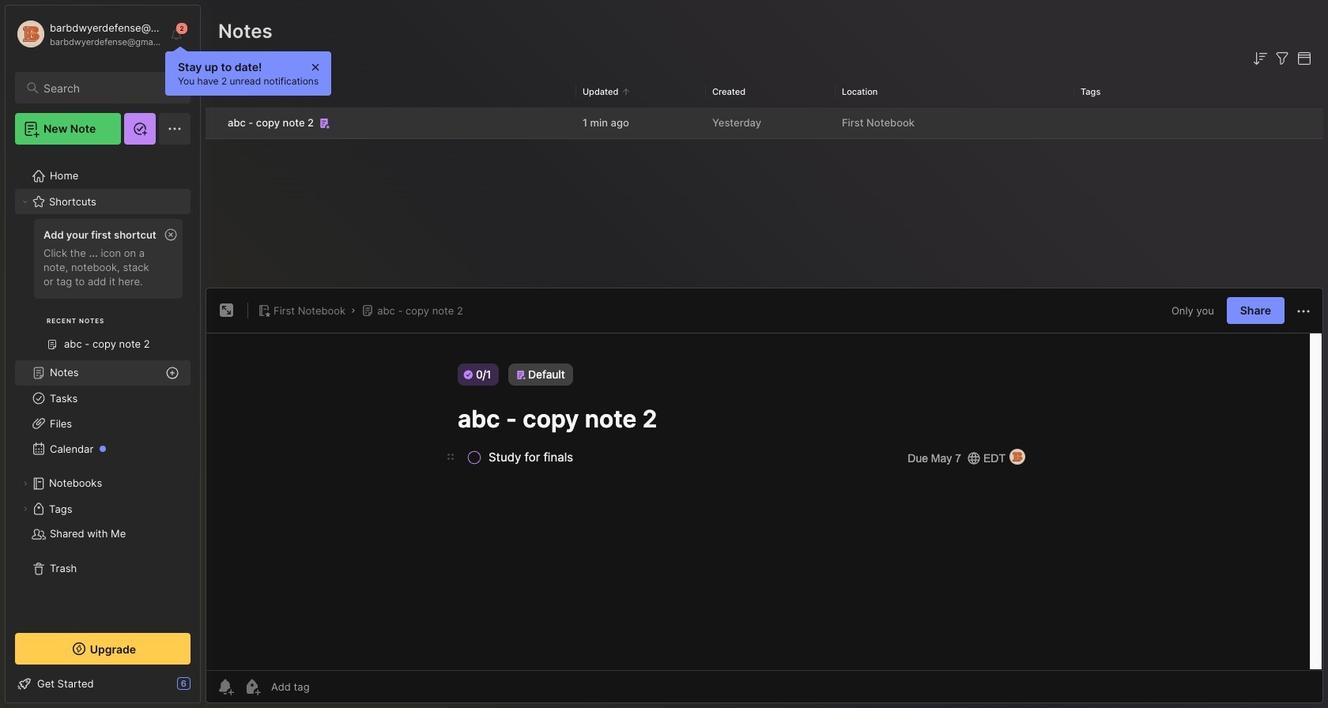 Task type: describe. For each thing, give the bounding box(es) containing it.
none search field inside "main" element
[[43, 78, 176, 97]]

add filters image
[[1273, 49, 1292, 68]]

View options field
[[1292, 49, 1314, 68]]

Search text field
[[43, 81, 176, 96]]

click to collapse image
[[200, 679, 212, 698]]

Note Editor text field
[[206, 333, 1323, 671]]

add tag image
[[243, 678, 262, 697]]

main element
[[0, 0, 206, 709]]

expand notebooks image
[[21, 479, 30, 489]]



Task type: locate. For each thing, give the bounding box(es) containing it.
group inside "main" element
[[15, 214, 191, 367]]

None search field
[[43, 78, 176, 97]]

tree
[[6, 154, 200, 619]]

Add filters field
[[1273, 49, 1292, 68]]

row group
[[206, 108, 1324, 140]]

Sort options field
[[1251, 49, 1270, 68]]

note window element
[[206, 288, 1324, 708]]

group
[[15, 214, 191, 367]]

tree inside "main" element
[[6, 154, 200, 619]]

Account field
[[15, 18, 161, 50]]

tooltip
[[165, 46, 331, 96]]

cell
[[206, 108, 218, 138]]

expand note image
[[217, 302, 236, 321]]

add a reminder image
[[216, 678, 235, 697]]

expand tags image
[[21, 505, 30, 514]]

Help and Learning task checklist field
[[6, 671, 200, 697]]

Add tag field
[[270, 680, 389, 694]]



Task type: vqa. For each thing, say whether or not it's contained in the screenshot.
and
no



